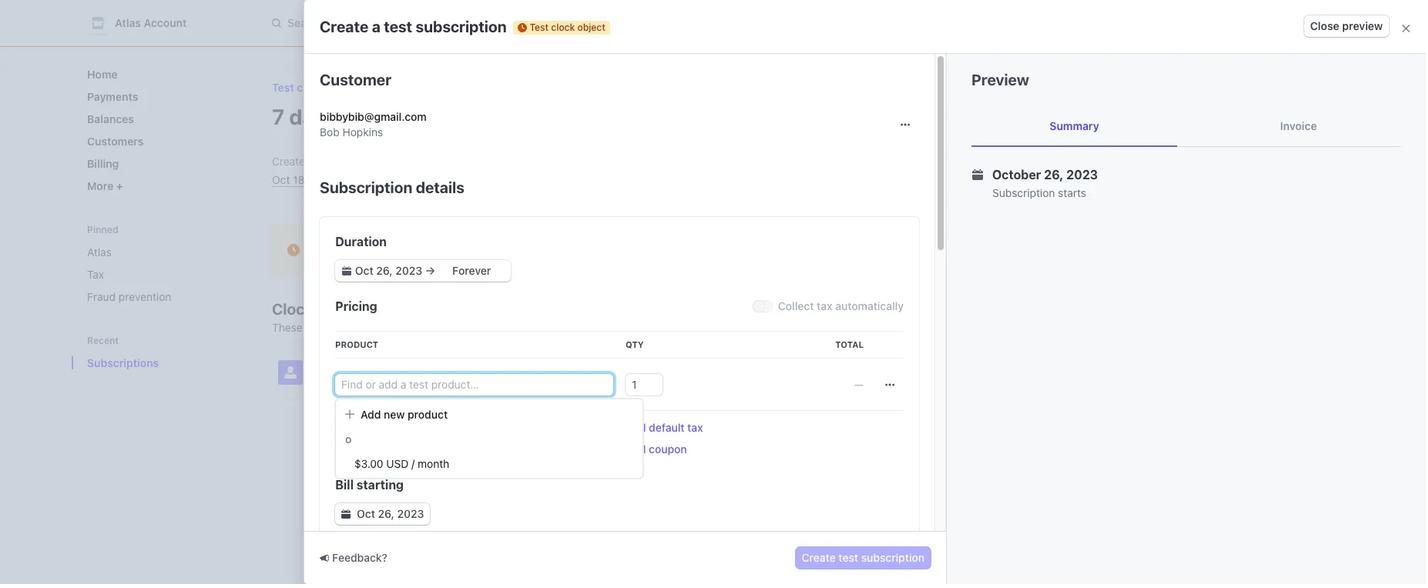Task type: locate. For each thing, give the bounding box(es) containing it.
0 horizontal spatial create
[[320, 17, 369, 35]]

customer for customer
[[320, 71, 392, 89]]

1 horizontal spatial test
[[839, 552, 859, 565]]

1 vertical spatial clock
[[335, 244, 367, 258]]

1 vertical spatial 26,
[[464, 244, 483, 258]]

test clocks link
[[272, 81, 330, 94]]

26, up end date field
[[464, 244, 483, 258]]

create inside button
[[802, 552, 836, 565]]

0 vertical spatial tax
[[817, 300, 833, 313]]

test up 7
[[272, 81, 294, 94]]

2 horizontal spatial 26,
[[1044, 168, 1064, 182]]

duration
[[335, 235, 387, 249]]

2 vertical spatial svg image
[[341, 510, 351, 519]]

oct left 18,
[[272, 173, 290, 186]]

None text field
[[626, 375, 663, 396]]

billing
[[87, 157, 119, 170]]

atlas inside "pinned" element
[[87, 246, 112, 259]]

customer
[[320, 71, 392, 89], [312, 358, 362, 371]]

$3.00 usd / month button
[[336, 452, 643, 477]]

1 horizontal spatial oct
[[357, 508, 375, 521]]

customer up trial
[[320, 71, 392, 89]]

starting
[[357, 479, 404, 492]]

pinned
[[87, 224, 118, 236]]

bibbybib@gmail.com down product
[[312, 374, 416, 387]]

0 vertical spatial october
[[993, 168, 1041, 182]]

customer inside customer bibbybib@gmail.com
[[312, 358, 362, 371]]

subscriptions
[[87, 357, 159, 370]]

1 horizontal spatial clock
[[551, 21, 575, 33]]

0 horizontal spatial oct
[[272, 173, 290, 186]]

objects
[[317, 301, 370, 318], [306, 321, 342, 334]]

0 vertical spatial clock
[[551, 21, 575, 33]]

26, inside oct 26, 2023 button
[[378, 508, 394, 521]]

to
[[386, 321, 396, 334]]

test clocks
[[272, 81, 330, 94]]

0 horizontal spatial atlas
[[87, 246, 112, 259]]

clock right the
[[335, 244, 367, 258]]

26, inside october 26, 2023 subscription starts
[[1044, 168, 1064, 182]]

subscription details
[[320, 179, 465, 197]]

add left new
[[361, 408, 381, 422]]

collect
[[778, 300, 814, 313]]

bibbybib@gmail.com up the hopkins
[[320, 110, 427, 123]]

payments link
[[81, 84, 229, 109]]

1 horizontal spatial subscription
[[993, 186, 1055, 200]]

create
[[320, 17, 369, 35], [802, 552, 836, 565]]

1 vertical spatial oct
[[357, 508, 375, 521]]

add
[[361, 408, 381, 422], [335, 422, 356, 435], [626, 422, 646, 435], [626, 443, 646, 456]]

october
[[993, 168, 1041, 182], [412, 244, 461, 258]]

tax right default in the bottom left of the page
[[688, 422, 703, 435]]

atlas down the pinned
[[87, 246, 112, 259]]

0 vertical spatial customer
[[320, 71, 392, 89]]

26, down starting
[[378, 508, 394, 521]]

feedback?
[[332, 552, 388, 565]]

these
[[272, 321, 303, 334]]

create test subscription button
[[796, 548, 931, 570]]

recent
[[87, 335, 119, 347]]

add product button
[[335, 421, 399, 436]]

oct inside created on oct 18, 2023
[[272, 173, 290, 186]]

summary link
[[972, 106, 1178, 146]]

2023 left the at
[[486, 244, 518, 258]]

atlas inside button
[[115, 16, 141, 29]]

a
[[372, 17, 381, 35]]

the
[[398, 321, 415, 334]]

test data
[[691, 48, 735, 57]]

add for add default tax
[[626, 422, 646, 435]]

svg image
[[342, 267, 351, 276], [885, 381, 895, 390], [341, 510, 351, 519]]

customer down product
[[312, 358, 362, 371]]

core navigation links element
[[81, 62, 229, 199]]

create test subscription
[[802, 552, 925, 565]]

svg image right —
[[885, 381, 895, 390]]

bill
[[335, 479, 354, 492]]

add coupon button
[[626, 442, 687, 458]]

close
[[1311, 19, 1340, 32]]

30
[[367, 173, 381, 186]]

2023 down on
[[310, 173, 336, 186]]

0 vertical spatial create
[[320, 17, 369, 35]]

october down the 'summary' link
[[993, 168, 1041, 182]]

0 horizontal spatial time
[[369, 244, 396, 258]]

svg image down bill on the left
[[341, 510, 351, 519]]

objects up are
[[317, 301, 370, 318]]

add for add new product
[[361, 408, 381, 422]]

1 vertical spatial test
[[839, 552, 859, 565]]

time
[[369, 244, 396, 258], [417, 321, 439, 334]]

0 vertical spatial time
[[369, 244, 396, 258]]

billing link
[[81, 151, 229, 176]]

—
[[855, 378, 864, 391]]

objects left are
[[306, 321, 342, 334]]

tax right 'collect'
[[817, 300, 833, 313]]

subscription
[[416, 17, 507, 35], [861, 552, 925, 565]]

2 vertical spatial 26,
[[378, 508, 394, 521]]

1 vertical spatial customer
[[312, 358, 362, 371]]

svg image down "duration"
[[342, 267, 351, 276]]

1 vertical spatial subscription
[[861, 552, 925, 565]]

day
[[289, 104, 326, 129]]

0 horizontal spatial tax
[[688, 422, 703, 435]]

0 horizontal spatial clock
[[335, 244, 367, 258]]

1 vertical spatial october
[[412, 244, 461, 258]]

0 horizontal spatial 26,
[[378, 508, 394, 521]]

october 26, 2023 subscription starts
[[993, 168, 1098, 200]]

1 horizontal spatial create
[[802, 552, 836, 565]]

summary
[[1050, 119, 1099, 133]]

coupon
[[649, 443, 687, 456]]

1 horizontal spatial subscription
[[861, 552, 925, 565]]

add for add product
[[335, 422, 356, 435]]

1 horizontal spatial 26,
[[464, 244, 483, 258]]

tab list
[[972, 106, 1402, 147]]

atlas left account
[[115, 16, 141, 29]]

26,
[[1044, 168, 1064, 182], [464, 244, 483, 258], [378, 508, 394, 521]]

add for add coupon
[[626, 443, 646, 456]]

total
[[836, 340, 864, 350]]

0 vertical spatial test
[[530, 21, 549, 33]]

subscription down on
[[320, 179, 412, 197]]

clock left object
[[551, 21, 575, 33]]

1 vertical spatial time
[[417, 321, 439, 334]]

this
[[527, 321, 545, 334]]

7
[[272, 104, 285, 129]]

test left object
[[530, 21, 549, 33]]

recent navigation links element
[[72, 334, 241, 376]]

1 horizontal spatial test
[[530, 21, 549, 33]]

0 vertical spatial oct
[[272, 173, 290, 186]]

2023 up starts
[[1067, 168, 1098, 182]]

add default tax
[[626, 422, 703, 435]]

26, up starts
[[1044, 168, 1064, 182]]

on
[[315, 155, 327, 168]]

0 vertical spatial 26,
[[1044, 168, 1064, 182]]

1 horizontal spatial time
[[417, 321, 439, 334]]

test for test clock object
[[530, 21, 549, 33]]

oct 26, 2023 button
[[335, 504, 430, 526]]

add up $3.00
[[335, 422, 356, 435]]

add new product button
[[336, 402, 643, 428]]

0 vertical spatial atlas
[[115, 16, 141, 29]]

october right is
[[412, 244, 461, 258]]

test
[[384, 17, 412, 35], [839, 552, 859, 565]]

30 days
[[367, 173, 407, 186]]

subscription left starts
[[993, 186, 1055, 200]]

subscription inside button
[[861, 552, 925, 565]]

the clock time is october 26, 2023 at 5:00 am
[[309, 244, 586, 258]]

1 vertical spatial test
[[272, 81, 294, 94]]

26, for oct
[[378, 508, 394, 521]]

balances
[[87, 113, 134, 126]]

2023 down starting
[[397, 508, 424, 521]]

1 horizontal spatial atlas
[[115, 16, 141, 29]]

more
[[87, 180, 116, 193]]

subscription
[[320, 179, 412, 197], [993, 186, 1055, 200]]

0 horizontal spatial test
[[272, 81, 294, 94]]

time up start date field
[[369, 244, 396, 258]]

add new product
[[361, 408, 448, 422]]

1 vertical spatial tax
[[688, 422, 703, 435]]

trial
[[331, 104, 370, 129]]

invoice link
[[1196, 106, 1402, 146]]

create a test subscription
[[320, 17, 507, 35]]

add up add coupon at the left of page
[[626, 422, 646, 435]]

tab list containing summary
[[972, 106, 1402, 147]]

time right the
[[417, 321, 439, 334]]

0 vertical spatial subscription
[[416, 17, 507, 35]]

1 horizontal spatial october
[[993, 168, 1041, 182]]

1 vertical spatial atlas
[[87, 246, 112, 259]]

oct down bill  starting
[[357, 508, 375, 521]]

clock
[[551, 21, 575, 33], [335, 244, 367, 258]]

0 horizontal spatial test
[[384, 17, 412, 35]]

clock for object
[[551, 21, 575, 33]]

1 vertical spatial create
[[802, 552, 836, 565]]

qty
[[626, 340, 644, 350]]

add left coupon
[[626, 443, 646, 456]]

clock for time
[[335, 244, 367, 258]]

payments
[[87, 90, 138, 103]]



Task type: vqa. For each thing, say whether or not it's contained in the screenshot.
SUBSCRIBERS to the middle
no



Task type: describe. For each thing, give the bounding box(es) containing it.
october inside october 26, 2023 subscription starts
[[993, 168, 1041, 182]]

starts
[[1058, 186, 1087, 200]]

is
[[399, 244, 409, 258]]

$3.00
[[354, 458, 383, 471]]

bibbybib@gmail.com bob hopkins
[[320, 110, 427, 139]]

existence
[[463, 321, 511, 334]]

customers link
[[81, 129, 229, 154]]

more button
[[81, 173, 229, 199]]

subscription inside october 26, 2023 subscription starts
[[993, 186, 1055, 200]]

preview
[[972, 71, 1029, 89]]

create for create a test subscription
[[320, 17, 369, 35]]

bill  starting
[[335, 479, 404, 492]]

atlas for atlas account
[[115, 16, 141, 29]]

26, for october
[[1044, 168, 1064, 182]]

pinned element
[[81, 240, 229, 310]]

oct 18, 2023 button
[[272, 173, 336, 188]]

account
[[144, 16, 187, 29]]

0 vertical spatial svg image
[[342, 267, 351, 276]]

Find or add a test product… text field
[[335, 375, 613, 396]]

close preview
[[1311, 19, 1383, 32]]

2023 inside oct 26, 2023 button
[[397, 508, 424, 521]]

pricing
[[335, 300, 377, 314]]

o
[[345, 433, 352, 446]]

created
[[272, 155, 312, 168]]

invoice
[[1280, 119, 1317, 133]]

2023 inside created on oct 18, 2023
[[310, 173, 336, 186]]

0 vertical spatial test
[[384, 17, 412, 35]]

fraud prevention
[[87, 291, 171, 304]]

end date field
[[436, 264, 508, 279]]

0 vertical spatial bibbybib@gmail.com
[[320, 110, 427, 123]]

add default tax button
[[626, 421, 703, 436]]

the
[[309, 244, 332, 258]]

collect tax automatically
[[778, 300, 904, 313]]

atlas for atlas
[[87, 246, 112, 259]]

data
[[714, 48, 735, 57]]

bob
[[320, 126, 340, 139]]

tied
[[364, 321, 383, 334]]

customer bibbybib@gmail.com
[[312, 358, 416, 387]]

2023 inside october 26, 2023 subscription starts
[[1067, 168, 1098, 182]]

0 horizontal spatial product
[[358, 422, 399, 435]]

customers
[[87, 135, 144, 148]]

preview
[[1342, 19, 1383, 32]]

clock objects these objects are tied to the time and existence of this clock.
[[272, 301, 577, 334]]

1 vertical spatial objects
[[306, 321, 342, 334]]

default
[[649, 422, 685, 435]]

Search search field
[[263, 9, 697, 37]]

month
[[418, 458, 449, 471]]

automatically
[[836, 300, 904, 313]]

subscriptions link
[[81, 351, 207, 376]]

0 horizontal spatial october
[[412, 244, 461, 258]]

pinned navigation links element
[[81, 223, 229, 310]]

atlas account button
[[87, 12, 202, 34]]

1 vertical spatial bibbybib@gmail.com
[[312, 374, 416, 387]]

/
[[412, 458, 415, 471]]

0 horizontal spatial subscription
[[416, 17, 507, 35]]

fraud
[[87, 291, 116, 304]]

am
[[567, 244, 586, 258]]

oct 26, 2023
[[357, 508, 424, 521]]

clocks
[[297, 81, 330, 94]]

1 horizontal spatial product
[[408, 408, 448, 422]]

prevention
[[119, 291, 171, 304]]

test for test clocks
[[272, 81, 294, 94]]

atlas link
[[81, 240, 229, 265]]

tax link
[[81, 262, 229, 287]]

1 vertical spatial svg image
[[885, 381, 895, 390]]

0 vertical spatial objects
[[317, 301, 370, 318]]

hopkins
[[343, 126, 383, 139]]

balances link
[[81, 106, 229, 132]]

at
[[521, 244, 533, 258]]

and
[[442, 321, 461, 334]]

5:00
[[535, 244, 564, 258]]

are
[[345, 321, 361, 334]]

time inside clock objects these objects are tied to the time and existence of this clock.
[[417, 321, 439, 334]]

tax inside button
[[688, 422, 703, 435]]

1 horizontal spatial tax
[[817, 300, 833, 313]]

of
[[514, 321, 524, 334]]

18,
[[293, 173, 307, 186]]

test inside button
[[839, 552, 859, 565]]

customer for customer bibbybib@gmail.com
[[312, 358, 362, 371]]

atlas account
[[115, 16, 187, 29]]

add coupon
[[626, 443, 687, 456]]

0 horizontal spatial subscription
[[320, 179, 412, 197]]

feedback? button
[[320, 551, 388, 566]]

oct inside button
[[357, 508, 375, 521]]

start date field
[[353, 264, 425, 279]]

home
[[87, 68, 118, 81]]

fraud prevention link
[[81, 284, 229, 310]]

o button
[[336, 428, 643, 452]]

7 day trial
[[272, 104, 370, 129]]

object
[[578, 21, 606, 33]]

details
[[416, 179, 465, 197]]

tax
[[87, 268, 104, 281]]

create for create test subscription
[[802, 552, 836, 565]]

product
[[335, 340, 378, 350]]

svg image inside oct 26, 2023 button
[[341, 510, 351, 519]]

home link
[[81, 62, 229, 87]]

created on oct 18, 2023
[[272, 155, 336, 186]]

days
[[383, 173, 407, 186]]

o $3.00 usd / month
[[345, 433, 449, 471]]

clock
[[272, 301, 313, 318]]

new
[[384, 408, 405, 422]]

svg image
[[901, 120, 910, 130]]



